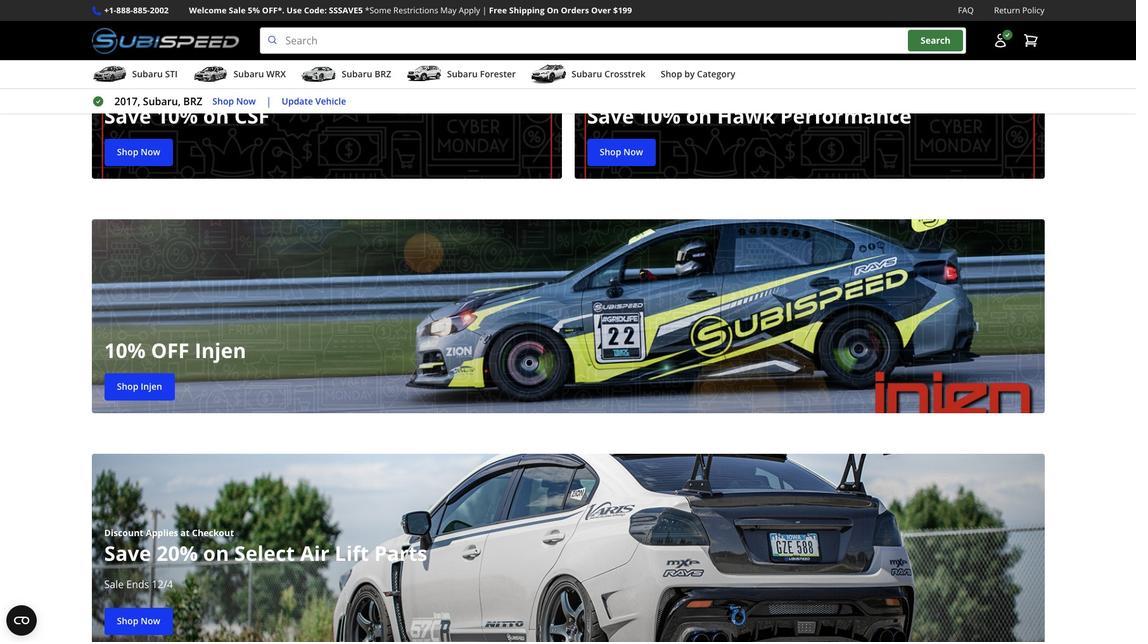 Task type: locate. For each thing, give the bounding box(es) containing it.
discount
[[104, 527, 144, 539]]

20%
[[156, 540, 198, 567]]

+1-888-885-2002 link
[[104, 4, 169, 17]]

+1-
[[104, 4, 116, 16]]

5 subaru from the left
[[572, 68, 602, 80]]

vehicle
[[315, 95, 346, 107]]

subaru wrx button
[[193, 63, 286, 88]]

save down subaru sti dropdown button
[[104, 102, 151, 130]]

0 vertical spatial brz
[[375, 68, 391, 80]]

brz
[[375, 68, 391, 80], [183, 95, 202, 108]]

on for csf
[[203, 102, 229, 130]]

1 vertical spatial sale
[[104, 578, 124, 592]]

update vehicle button
[[282, 94, 346, 109]]

10% for csf
[[156, 102, 198, 130]]

subaru wrx
[[234, 68, 286, 80]]

3 subaru from the left
[[342, 68, 372, 80]]

restrictions
[[394, 4, 438, 16]]

save 10% on csf
[[104, 102, 270, 130]]

a subaru crosstrek thumbnail image image
[[531, 65, 567, 84]]

1 horizontal spatial 10%
[[156, 102, 198, 130]]

885-
[[133, 4, 150, 16]]

on for hawk
[[686, 102, 712, 130]]

|
[[483, 4, 487, 16], [266, 95, 272, 108]]

1 horizontal spatial brz
[[375, 68, 391, 80]]

1 horizontal spatial sale
[[229, 4, 246, 16]]

at
[[181, 527, 190, 539]]

| left free
[[483, 4, 487, 16]]

save inside discount applies at checkout save 20% on select air lift parts
[[104, 540, 151, 567]]

subaru forester
[[447, 68, 516, 80]]

888-
[[116, 4, 133, 16]]

apply
[[459, 4, 480, 16]]

| down wrx
[[266, 95, 272, 108]]

subaru for subaru crosstrek
[[572, 68, 602, 80]]

a subaru forester thumbnail image image
[[407, 65, 442, 84]]

brz left a subaru forester thumbnail image
[[375, 68, 391, 80]]

subaru brz
[[342, 68, 391, 80]]

10%
[[156, 102, 198, 130], [639, 102, 681, 130], [104, 337, 146, 364]]

1 vertical spatial brz
[[183, 95, 202, 108]]

0 horizontal spatial sale
[[104, 578, 124, 592]]

sale left 5%
[[229, 4, 246, 16]]

csf
[[234, 102, 270, 130]]

10% off injen
[[104, 337, 246, 364]]

search button
[[908, 30, 964, 51]]

subaru
[[132, 68, 163, 80], [234, 68, 264, 80], [342, 68, 372, 80], [447, 68, 478, 80], [572, 68, 602, 80]]

*some restrictions may apply | free shipping on orders over $199
[[365, 4, 632, 16]]

a subaru wrx thumbnail image image
[[193, 65, 228, 84]]

on left csf
[[203, 102, 229, 130]]

0 vertical spatial |
[[483, 4, 487, 16]]

subaru left sti
[[132, 68, 163, 80]]

welcome sale 5% off*. use code: sssave5
[[189, 4, 363, 16]]

4 subaru from the left
[[447, 68, 478, 80]]

1 vertical spatial injen
[[141, 381, 162, 393]]

2017, subaru, brz
[[114, 95, 202, 108]]

faq link
[[958, 4, 974, 17]]

0 vertical spatial injen
[[195, 337, 246, 364]]

on
[[203, 102, 229, 130], [686, 102, 712, 130], [203, 540, 229, 567]]

2 horizontal spatial 10%
[[639, 102, 681, 130]]

10% down sti
[[156, 102, 198, 130]]

subaru left wrx
[[234, 68, 264, 80]]

save 10% on hawk performance
[[587, 102, 912, 130]]

subaru left the forester in the top left of the page
[[447, 68, 478, 80]]

shop now
[[213, 95, 256, 107], [117, 146, 160, 158], [600, 146, 643, 158], [117, 615, 160, 627]]

save down discount
[[104, 540, 151, 567]]

code:
[[304, 4, 327, 16]]

subaru crosstrek button
[[531, 63, 646, 88]]

brz right the subaru,
[[183, 95, 202, 108]]

subaru for subaru brz
[[342, 68, 372, 80]]

a subaru sti thumbnail image image
[[92, 65, 127, 84]]

brz inside dropdown button
[[375, 68, 391, 80]]

injen down off
[[141, 381, 162, 393]]

10% up shop injen
[[104, 337, 146, 364]]

now
[[236, 95, 256, 107], [141, 146, 160, 158], [624, 146, 643, 158], [141, 615, 160, 627]]

update
[[282, 95, 313, 107]]

subaru up vehicle at the left of the page
[[342, 68, 372, 80]]

injen
[[195, 337, 246, 364], [141, 381, 162, 393]]

subaru left crosstrek
[[572, 68, 602, 80]]

save down subaru crosstrek
[[587, 102, 634, 130]]

return policy link
[[995, 4, 1045, 17]]

sale
[[229, 4, 246, 16], [104, 578, 124, 592]]

2 subaru from the left
[[234, 68, 264, 80]]

shop inside dropdown button
[[661, 68, 682, 80]]

injen right off
[[195, 337, 246, 364]]

search
[[921, 34, 951, 47]]

subaru brz button
[[301, 63, 391, 88]]

sale left ends
[[104, 578, 124, 592]]

$199
[[613, 4, 632, 16]]

open widget image
[[6, 605, 37, 636]]

return policy
[[995, 4, 1045, 16]]

1 subaru from the left
[[132, 68, 163, 80]]

10% down crosstrek
[[639, 102, 681, 130]]

shop injen
[[117, 381, 162, 393]]

shop
[[661, 68, 682, 80], [213, 95, 234, 107], [117, 146, 138, 158], [600, 146, 621, 158], [117, 381, 138, 393], [117, 615, 138, 627]]

shop by category button
[[661, 63, 736, 88]]

on down 'checkout'
[[203, 540, 229, 567]]

save
[[104, 102, 151, 130], [587, 102, 634, 130], [104, 540, 151, 567]]

shop now link
[[213, 94, 256, 109], [104, 139, 173, 166], [587, 139, 656, 166], [104, 608, 173, 635]]

on down 'shop by category' dropdown button
[[686, 102, 712, 130]]

welcome
[[189, 4, 227, 16]]

0 horizontal spatial |
[[266, 95, 272, 108]]

update vehicle
[[282, 95, 346, 107]]

use
[[287, 4, 302, 16]]



Task type: describe. For each thing, give the bounding box(es) containing it.
free
[[489, 4, 507, 16]]

select
[[234, 540, 295, 567]]

1 horizontal spatial |
[[483, 4, 487, 16]]

subaru for subaru sti
[[132, 68, 163, 80]]

0 horizontal spatial 10%
[[104, 337, 146, 364]]

category
[[697, 68, 736, 80]]

2017,
[[114, 95, 140, 108]]

orders
[[561, 4, 589, 16]]

off
[[151, 337, 189, 364]]

0 vertical spatial sale
[[229, 4, 246, 16]]

button image
[[993, 33, 1008, 48]]

subaru for subaru forester
[[447, 68, 478, 80]]

subaru forester button
[[407, 63, 516, 88]]

+1-888-885-2002
[[104, 4, 169, 16]]

hawk
[[717, 102, 775, 130]]

on
[[547, 4, 559, 16]]

parts
[[374, 540, 428, 567]]

shipping
[[509, 4, 545, 16]]

0 horizontal spatial brz
[[183, 95, 202, 108]]

1 horizontal spatial injen
[[195, 337, 246, 364]]

subaru sti button
[[92, 63, 178, 88]]

0 horizontal spatial injen
[[141, 381, 162, 393]]

crosstrek
[[605, 68, 646, 80]]

save for save 10% on csf
[[104, 102, 151, 130]]

shop by category
[[661, 68, 736, 80]]

forester
[[480, 68, 516, 80]]

lift
[[335, 540, 369, 567]]

10% for hawk
[[639, 102, 681, 130]]

subaru crosstrek
[[572, 68, 646, 80]]

applies
[[146, 527, 178, 539]]

subaru sti
[[132, 68, 178, 80]]

sssave5
[[329, 4, 363, 16]]

1 vertical spatial |
[[266, 95, 272, 108]]

shop injen link
[[104, 374, 175, 401]]

5%
[[248, 4, 260, 16]]

search input field
[[260, 27, 966, 54]]

sti
[[165, 68, 178, 80]]

off*.
[[262, 4, 285, 16]]

policy
[[1023, 4, 1045, 16]]

a subaru brz thumbnail image image
[[301, 65, 337, 84]]

wrx
[[266, 68, 286, 80]]

checkout
[[192, 527, 234, 539]]

*some
[[365, 4, 391, 16]]

faq
[[958, 4, 974, 16]]

subaru for subaru wrx
[[234, 68, 264, 80]]

save for save 10% on hawk performance
[[587, 102, 634, 130]]

discount applies at checkout save 20% on select air lift parts
[[104, 527, 428, 567]]

sale ends 12/4
[[104, 578, 173, 592]]

subispeed logo image
[[92, 27, 239, 54]]

may
[[441, 4, 457, 16]]

ends
[[126, 578, 149, 592]]

by
[[685, 68, 695, 80]]

over
[[591, 4, 611, 16]]

performance
[[780, 102, 912, 130]]

subaru,
[[143, 95, 181, 108]]

air
[[300, 540, 330, 567]]

on inside discount applies at checkout save 20% on select air lift parts
[[203, 540, 229, 567]]

return
[[995, 4, 1021, 16]]

2002
[[150, 4, 169, 16]]

12/4
[[152, 578, 173, 592]]



Task type: vqa. For each thing, say whether or not it's contained in the screenshot.
the Shop related to Shop Now
no



